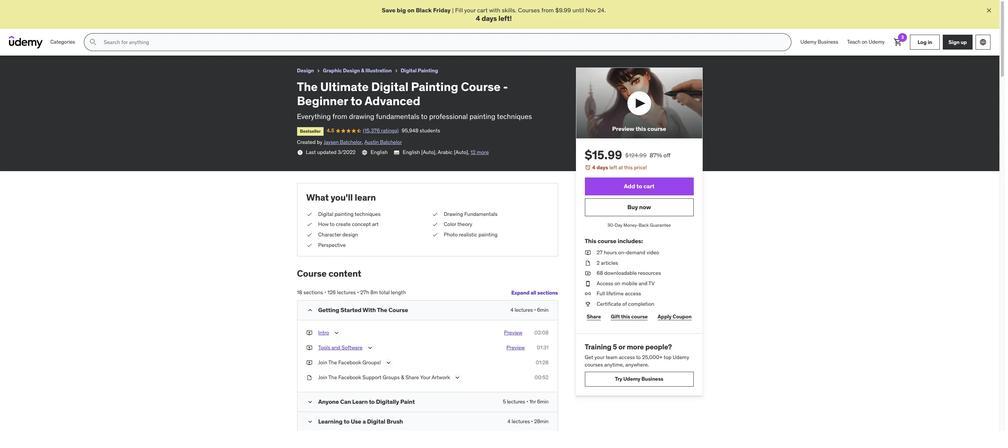 Task type: vqa. For each thing, say whether or not it's contained in the screenshot.
groups at the left of page
yes



Task type: locate. For each thing, give the bounding box(es) containing it.
0 vertical spatial your
[[464, 6, 476, 14]]

batchelor down ratings)
[[380, 139, 402, 145]]

lectures left 1hr
[[507, 398, 525, 405]]

fill
[[455, 6, 463, 14]]

• left 126
[[324, 289, 326, 296]]

your
[[420, 374, 431, 381]]

sections right 18
[[303, 289, 323, 296]]

from left $9.99
[[541, 6, 554, 14]]

english down the austin batchelor link
[[371, 149, 388, 156]]

0 vertical spatial cart
[[477, 6, 488, 14]]

• for anyone can learn to digitally paint
[[526, 398, 528, 405]]

apply coupon
[[658, 313, 692, 320]]

xsmall image
[[297, 150, 303, 156], [306, 211, 312, 218], [306, 221, 312, 228], [432, 221, 438, 228], [432, 231, 438, 238], [306, 241, 312, 249], [585, 259, 591, 267], [585, 270, 591, 277], [306, 329, 312, 336], [306, 359, 312, 366]]

course up the 87%
[[647, 125, 666, 132]]

1 vertical spatial facebook
[[338, 374, 361, 381]]

0 horizontal spatial and
[[332, 344, 340, 351]]

01:26
[[536, 359, 549, 366]]

training
[[585, 342, 612, 351]]

everything
[[297, 112, 331, 121]]

0 vertical spatial on
[[407, 6, 415, 14]]

xsmall image for digital painting techniques
[[306, 211, 312, 218]]

0 vertical spatial preview
[[612, 125, 634, 132]]

0 horizontal spatial sections
[[303, 289, 323, 296]]

0 vertical spatial this
[[636, 125, 646, 132]]

this right at
[[624, 164, 633, 171]]

business down anywhere.
[[641, 376, 663, 382]]

1 horizontal spatial and
[[639, 280, 647, 287]]

, left austin at the top left of the page
[[362, 139, 363, 145]]

1 vertical spatial from
[[333, 112, 347, 121]]

2 facebook from the top
[[338, 374, 361, 381]]

small image left getting
[[306, 306, 314, 314]]

guarantee
[[650, 222, 671, 228]]

0 vertical spatial share
[[587, 313, 601, 320]]

students
[[420, 127, 440, 134]]

join up anyone
[[318, 374, 327, 381]]

1 horizontal spatial share
[[587, 313, 601, 320]]

course inside preview this course button
[[647, 125, 666, 132]]

1 vertical spatial this
[[624, 164, 633, 171]]

join for join the facebook support groups & share your artwork
[[318, 374, 327, 381]]

realistic
[[459, 231, 477, 238]]

12 more button
[[471, 149, 489, 156]]

6min right 1hr
[[537, 398, 549, 405]]

tools and software button
[[318, 344, 363, 353]]

0 horizontal spatial techniques
[[355, 211, 381, 217]]

1 horizontal spatial batchelor
[[380, 139, 402, 145]]

this inside button
[[636, 125, 646, 132]]

0 horizontal spatial batchelor
[[340, 139, 362, 145]]

1 vertical spatial more
[[627, 342, 644, 351]]

1 horizontal spatial &
[[401, 374, 404, 381]]

lectures down "expand"
[[515, 306, 533, 313]]

, left 12
[[468, 149, 469, 156]]

xsmall image left access
[[585, 280, 591, 287]]

days down the with
[[482, 14, 497, 23]]

left!
[[498, 14, 512, 23]]

•
[[324, 289, 326, 296], [357, 289, 359, 296], [534, 306, 536, 313], [526, 398, 528, 405], [531, 418, 533, 425]]

1 vertical spatial days
[[597, 164, 608, 171]]

add to cart
[[624, 182, 655, 190]]

30-
[[607, 222, 615, 228]]

xsmall image for 68 downloadable resources
[[585, 270, 591, 277]]

0 vertical spatial ,
[[362, 139, 363, 145]]

coupon
[[673, 313, 692, 320]]

course for the
[[389, 306, 408, 314]]

on up 'full lifetime access'
[[615, 280, 621, 287]]

course left -
[[461, 79, 501, 94]]

days left left
[[597, 164, 608, 171]]

digital up the ultimate digital painting course - beginner to advanced everything from drawing fundamentals to professional painting techniques
[[401, 67, 417, 74]]

|
[[452, 6, 454, 14]]

1 vertical spatial join
[[318, 374, 327, 381]]

cart left the with
[[477, 6, 488, 14]]

02:08
[[534, 329, 549, 336]]

1 horizontal spatial business
[[818, 39, 838, 45]]

on right teach
[[862, 39, 868, 45]]

0 horizontal spatial english
[[371, 149, 388, 156]]

1 vertical spatial small image
[[306, 418, 314, 425]]

access
[[625, 290, 641, 297], [619, 354, 635, 361]]

0 vertical spatial course
[[461, 79, 501, 94]]

0 vertical spatial days
[[482, 14, 497, 23]]

2 6min from the top
[[537, 398, 549, 405]]

your right fill
[[464, 6, 476, 14]]

access inside the training 5 or more people? get your team access to 25,000+ top udemy courses anytime, anywhere.
[[619, 354, 635, 361]]

show lecture description image up groups!
[[366, 344, 374, 352]]

painting down "search for anything" text box
[[418, 67, 438, 74]]

try udemy business
[[615, 376, 663, 382]]

techniques down -
[[497, 112, 532, 121]]

0 vertical spatial 5
[[613, 342, 617, 351]]

cart inside save big on black friday | fill your cart with skills. courses from $9.99 until nov 24. 4 days left!
[[477, 6, 488, 14]]

24.
[[598, 6, 606, 14]]

course inside the ultimate digital painting course - beginner to advanced everything from drawing fundamentals to professional painting techniques
[[461, 79, 501, 94]]

use
[[351, 418, 361, 425]]

english [auto], arabic [auto] , 12 more
[[403, 149, 489, 156]]

techniques up the concept
[[355, 211, 381, 217]]

1 horizontal spatial days
[[597, 164, 608, 171]]

& right groups
[[401, 374, 404, 381]]

cart inside button
[[644, 182, 655, 190]]

more right 12
[[477, 149, 489, 156]]

xsmall image right the design link on the top of the page
[[315, 68, 321, 74]]

drawing
[[349, 112, 374, 121]]

to right how
[[330, 221, 335, 228]]

close image
[[985, 7, 993, 14]]

your inside the training 5 or more people? get your team access to 25,000+ top udemy courses anytime, anywhere.
[[595, 354, 605, 361]]

1 vertical spatial painting
[[335, 211, 354, 217]]

painting up create
[[335, 211, 354, 217]]

• left the 28min
[[531, 418, 533, 425]]

2 horizontal spatial on
[[862, 39, 868, 45]]

business left teach
[[818, 39, 838, 45]]

udemy image
[[9, 36, 43, 49]]

1 horizontal spatial from
[[541, 6, 554, 14]]

preview left 01:31
[[507, 344, 525, 351]]

digital down illustration
[[371, 79, 408, 94]]

preview for 02:08
[[504, 329, 523, 336]]

0 horizontal spatial on
[[407, 6, 415, 14]]

& left illustration
[[361, 67, 364, 74]]

1 vertical spatial painting
[[411, 79, 458, 94]]

business
[[818, 39, 838, 45], [641, 376, 663, 382]]

preview down 4 lectures • 6min
[[504, 329, 523, 336]]

days inside save big on black friday | fill your cart with skills. courses from $9.99 until nov 24. 4 days left!
[[482, 14, 497, 23]]

1 vertical spatial preview
[[504, 329, 523, 336]]

• for learning to use a digital brush
[[531, 418, 533, 425]]

english right closed captions icon
[[403, 149, 420, 156]]

more right "or"
[[627, 342, 644, 351]]

0 vertical spatial business
[[818, 39, 838, 45]]

2 english from the left
[[403, 149, 420, 156]]

full
[[597, 290, 605, 297]]

to right add
[[636, 182, 642, 190]]

0 horizontal spatial cart
[[477, 6, 488, 14]]

2 vertical spatial course
[[389, 306, 408, 314]]

painting down digital painting link
[[411, 79, 458, 94]]

expand all sections button
[[511, 285, 558, 300]]

4 down "expand"
[[511, 306, 514, 313]]

show lecture description image right artwork
[[454, 374, 461, 381]]

0 horizontal spatial design
[[297, 67, 314, 74]]

1 horizontal spatial more
[[627, 342, 644, 351]]

big
[[397, 6, 406, 14]]

0 vertical spatial small image
[[306, 306, 314, 314]]

more inside the training 5 or more people? get your team access to 25,000+ top udemy courses anytime, anywhere.
[[627, 342, 644, 351]]

1 vertical spatial cart
[[644, 182, 655, 190]]

0 vertical spatial and
[[639, 280, 647, 287]]

team
[[606, 354, 618, 361]]

0 horizontal spatial your
[[464, 6, 476, 14]]

categories button
[[46, 33, 80, 51]]

from up "4.5"
[[333, 112, 347, 121]]

3 link
[[889, 33, 907, 51]]

• down expand all sections dropdown button
[[534, 306, 536, 313]]

0 horizontal spatial ,
[[362, 139, 363, 145]]

1 horizontal spatial english
[[403, 149, 420, 156]]

1 vertical spatial course
[[297, 268, 327, 279]]

1 join from the top
[[318, 359, 327, 366]]

• left 1hr
[[526, 398, 528, 405]]

access down mobile
[[625, 290, 641, 297]]

design left the graphic
[[297, 67, 314, 74]]

01:31
[[537, 344, 549, 351]]

and left tv
[[639, 280, 647, 287]]

brush
[[387, 418, 403, 425]]

sign up
[[949, 39, 967, 45]]

1 horizontal spatial design
[[343, 67, 360, 74]]

0 vertical spatial &
[[361, 67, 364, 74]]

1 horizontal spatial techniques
[[497, 112, 532, 121]]

software
[[342, 344, 363, 351]]

1 horizontal spatial course
[[389, 306, 408, 314]]

show lecture description image right intro
[[333, 329, 340, 337]]

0 vertical spatial 6min
[[537, 306, 549, 313]]

show lecture description image
[[385, 359, 392, 366]]

facebook down the software
[[338, 359, 361, 366]]

design up ultimate
[[343, 67, 360, 74]]

from inside the ultimate digital painting course - beginner to advanced everything from drawing fundamentals to professional painting techniques
[[333, 112, 347, 121]]

choose a language image
[[979, 38, 987, 46]]

paint
[[400, 398, 415, 405]]

this right the gift
[[621, 313, 630, 320]]

hours
[[604, 249, 617, 256]]

1 vertical spatial access
[[619, 354, 635, 361]]

painting right realistic
[[479, 231, 498, 238]]

1 horizontal spatial 5
[[613, 342, 617, 351]]

2 horizontal spatial course
[[461, 79, 501, 94]]

2 join from the top
[[318, 374, 327, 381]]

beginner
[[297, 93, 348, 109]]

to inside button
[[636, 182, 642, 190]]

show lecture description image
[[333, 329, 340, 337], [366, 344, 374, 352], [454, 374, 461, 381]]

small image for learning
[[306, 418, 314, 425]]

off
[[664, 152, 671, 159]]

log in
[[918, 39, 932, 45]]

small image down small icon
[[306, 418, 314, 425]]

to up anywhere.
[[636, 354, 641, 361]]

0 horizontal spatial days
[[482, 14, 497, 23]]

join down the tools at bottom left
[[318, 359, 327, 366]]

0 vertical spatial painting
[[470, 112, 495, 121]]

this course includes:
[[585, 237, 643, 245]]

0 vertical spatial from
[[541, 6, 554, 14]]

character
[[318, 231, 341, 238]]

design link
[[297, 66, 314, 75]]

painting inside the ultimate digital painting course - beginner to advanced everything from drawing fundamentals to professional painting techniques
[[411, 79, 458, 94]]

the down tools and software button
[[328, 359, 337, 366]]

and right the tools at bottom left
[[332, 344, 340, 351]]

digital painting link
[[401, 66, 438, 75]]

0 horizontal spatial show lecture description image
[[333, 329, 340, 337]]

• for getting started with the course
[[534, 306, 536, 313]]

4 for 4 days left at this price!
[[592, 164, 595, 171]]

share down "certificate"
[[587, 313, 601, 320]]

$15.99
[[585, 147, 622, 163]]

show lecture description image for tools and software
[[366, 344, 374, 352]]

drawing fundamentals
[[444, 211, 498, 217]]

0 horizontal spatial share
[[405, 374, 419, 381]]

on right "big"
[[407, 6, 415, 14]]

your inside save big on black friday | fill your cart with skills. courses from $9.99 until nov 24. 4 days left!
[[464, 6, 476, 14]]

1 horizontal spatial show lecture description image
[[366, 344, 374, 352]]

share button
[[585, 309, 603, 324]]

sections right all at the bottom right of the page
[[537, 289, 558, 296]]

(15,376 ratings)
[[363, 127, 399, 134]]

0 vertical spatial course
[[647, 125, 666, 132]]

udemy
[[801, 39, 817, 45], [869, 39, 885, 45], [673, 354, 689, 361], [623, 376, 640, 382]]

1 english from the left
[[371, 149, 388, 156]]

digital painting
[[401, 67, 438, 74]]

0 horizontal spatial course
[[297, 268, 327, 279]]

can
[[340, 398, 351, 405]]

4 left left!
[[476, 14, 480, 23]]

0 horizontal spatial &
[[361, 67, 364, 74]]

cart right add
[[644, 182, 655, 190]]

2 vertical spatial show lecture description image
[[454, 374, 461, 381]]

or
[[619, 342, 625, 351]]

tv
[[649, 280, 655, 287]]

5 left "or"
[[613, 342, 617, 351]]

0 horizontal spatial more
[[477, 149, 489, 156]]

from inside save big on black friday | fill your cart with skills. courses from $9.99 until nov 24. 4 days left!
[[541, 6, 554, 14]]

small image
[[306, 306, 314, 314], [306, 418, 314, 425]]

the inside the ultimate digital painting course - beginner to advanced everything from drawing fundamentals to professional painting techniques
[[297, 79, 318, 94]]

the down the design link on the top of the page
[[297, 79, 318, 94]]

1 vertical spatial 5
[[503, 398, 506, 405]]

preview
[[612, 125, 634, 132], [504, 329, 523, 336], [507, 344, 525, 351]]

6min down expand all sections dropdown button
[[537, 306, 549, 313]]

1 horizontal spatial your
[[595, 354, 605, 361]]

expand all sections
[[511, 289, 558, 296]]

on for teach on udemy
[[862, 39, 868, 45]]

-
[[503, 79, 508, 94]]

facebook for groups!
[[338, 359, 361, 366]]

access down "or"
[[619, 354, 635, 361]]

batchelor up "3/2022" at the top left
[[340, 139, 362, 145]]

your up courses
[[595, 354, 605, 361]]

small image for getting
[[306, 306, 314, 314]]

preview inside button
[[612, 125, 634, 132]]

ultimate
[[320, 79, 369, 94]]

0 vertical spatial join
[[318, 359, 327, 366]]

painting right 'professional' at the top of page
[[470, 112, 495, 121]]

top
[[664, 354, 672, 361]]

1 facebook from the top
[[338, 359, 361, 366]]

downloadable
[[604, 270, 637, 276]]

2 vertical spatial on
[[615, 280, 621, 287]]

• left 27h 8m
[[357, 289, 359, 296]]

2 vertical spatial course
[[631, 313, 648, 320]]

1 vertical spatial your
[[595, 354, 605, 361]]

batchelor
[[340, 139, 362, 145], [380, 139, 402, 145]]

perspective
[[318, 241, 346, 248]]

1 horizontal spatial ,
[[468, 149, 469, 156]]

4 for 4 lectures • 28min
[[508, 418, 511, 425]]

1 horizontal spatial cart
[[644, 182, 655, 190]]

4 down "5 lectures • 1hr 6min"
[[508, 418, 511, 425]]

[auto]
[[454, 149, 468, 156]]

to right learn at the bottom
[[369, 398, 375, 405]]

tools and software
[[318, 344, 363, 351]]

course down the completion
[[631, 313, 648, 320]]

1 vertical spatial ,
[[468, 149, 469, 156]]

photo
[[444, 231, 458, 238]]

2 sections from the left
[[537, 289, 558, 296]]

0 horizontal spatial from
[[333, 112, 347, 121]]

lectures for getting started with the course
[[515, 306, 533, 313]]

2 vertical spatial this
[[621, 313, 630, 320]]

[auto], arabic
[[421, 149, 453, 156]]

painting inside the ultimate digital painting course - beginner to advanced everything from drawing fundamentals to professional painting techniques
[[470, 112, 495, 121]]

95,948
[[402, 127, 419, 134]]

1 small image from the top
[[306, 306, 314, 314]]

xsmall image
[[315, 68, 321, 74], [393, 68, 399, 74], [432, 211, 438, 218], [306, 231, 312, 238], [585, 249, 591, 256], [585, 280, 591, 287], [585, 290, 591, 298], [585, 301, 591, 308], [306, 344, 312, 351], [306, 374, 312, 381]]

1 vertical spatial techniques
[[355, 211, 381, 217]]

5 left 1hr
[[503, 398, 506, 405]]

facebook down 'join the facebook groups!'
[[338, 374, 361, 381]]

course up hours
[[598, 237, 616, 245]]

0 horizontal spatial business
[[641, 376, 663, 382]]

2 small image from the top
[[306, 418, 314, 425]]

preview up $15.99 $124.99 87% off
[[612, 125, 634, 132]]

course down length
[[389, 306, 408, 314]]

0 vertical spatial access
[[625, 290, 641, 297]]

1 vertical spatial 6min
[[537, 398, 549, 405]]

2 vertical spatial preview
[[507, 344, 525, 351]]

xsmall image for last updated 3/2022
[[297, 150, 303, 156]]

4 right alarm image
[[592, 164, 595, 171]]

facebook for support
[[338, 374, 361, 381]]

the down 'join the facebook groups!'
[[328, 374, 337, 381]]

1 horizontal spatial on
[[615, 280, 621, 287]]

techniques
[[497, 112, 532, 121], [355, 211, 381, 217]]

12
[[471, 149, 476, 156]]

professional
[[429, 112, 468, 121]]

0 vertical spatial show lecture description image
[[333, 329, 340, 337]]

course inside gift this course link
[[631, 313, 648, 320]]

1 vertical spatial business
[[641, 376, 663, 382]]

categories
[[50, 39, 75, 45]]

the
[[297, 79, 318, 94], [377, 306, 387, 314], [328, 359, 337, 366], [328, 374, 337, 381]]

0 vertical spatial techniques
[[497, 112, 532, 121]]

1 vertical spatial show lecture description image
[[366, 344, 374, 352]]

1 batchelor from the left
[[340, 139, 362, 145]]

lectures down "5 lectures • 1hr 6min"
[[512, 418, 530, 425]]

0 vertical spatial facebook
[[338, 359, 361, 366]]

created by jaysen batchelor , austin batchelor
[[297, 139, 402, 145]]

digital up how
[[318, 211, 333, 217]]

this up $124.99
[[636, 125, 646, 132]]

4 inside save big on black friday | fill your cart with skills. courses from $9.99 until nov 24. 4 days left!
[[476, 14, 480, 23]]

submit search image
[[89, 38, 98, 47]]

1 vertical spatial and
[[332, 344, 340, 351]]

1 vertical spatial on
[[862, 39, 868, 45]]

and inside button
[[332, 344, 340, 351]]

1 horizontal spatial sections
[[537, 289, 558, 296]]



Task type: describe. For each thing, give the bounding box(es) containing it.
3
[[901, 34, 904, 40]]

xsmall image left drawing at the left of the page
[[432, 211, 438, 218]]

27h 8m
[[360, 289, 378, 296]]

course for preview this course
[[647, 125, 666, 132]]

(15,376
[[363, 127, 380, 134]]

started
[[341, 306, 361, 314]]

course for gift this course
[[631, 313, 648, 320]]

ratings)
[[381, 127, 399, 134]]

xsmall image right illustration
[[393, 68, 399, 74]]

udemy business link
[[796, 33, 843, 51]]

$9.99
[[555, 6, 571, 14]]

course for painting
[[461, 79, 501, 94]]

until
[[573, 6, 584, 14]]

log
[[918, 39, 927, 45]]

fundamentals
[[464, 211, 498, 217]]

lectures right 126
[[337, 289, 356, 296]]

created
[[297, 139, 316, 145]]

the right with
[[377, 306, 387, 314]]

learn
[[355, 192, 376, 203]]

closed captions image
[[394, 150, 400, 156]]

18
[[297, 289, 302, 296]]

english for english [auto], arabic [auto] , 12 more
[[403, 149, 420, 156]]

lectures for learning to use a digital brush
[[512, 418, 530, 425]]

1 sections from the left
[[303, 289, 323, 296]]

on inside save big on black friday | fill your cart with skills. courses from $9.99 until nov 24. 4 days left!
[[407, 6, 415, 14]]

certificate of completion
[[597, 301, 654, 307]]

0 vertical spatial painting
[[418, 67, 438, 74]]

join for join the facebook groups!
[[318, 359, 327, 366]]

to up 95,948 students
[[421, 112, 428, 121]]

digital inside the ultimate digital painting course - beginner to advanced everything from drawing fundamentals to professional painting techniques
[[371, 79, 408, 94]]

2
[[597, 259, 600, 266]]

business inside try udemy business link
[[641, 376, 663, 382]]

create
[[336, 221, 351, 228]]

xsmall image for how to create concept art
[[306, 221, 312, 228]]

this for gift
[[621, 313, 630, 320]]

expand
[[511, 289, 530, 296]]

artwork
[[432, 374, 450, 381]]

video
[[647, 249, 659, 256]]

2 design from the left
[[343, 67, 360, 74]]

business inside udemy business link
[[818, 39, 838, 45]]

alarm image
[[585, 165, 591, 171]]

what
[[306, 192, 329, 203]]

this for preview
[[636, 125, 646, 132]]

price!
[[634, 164, 647, 171]]

money-
[[624, 222, 639, 228]]

how
[[318, 221, 329, 228]]

intro button
[[318, 329, 329, 338]]

buy now button
[[585, 198, 694, 216]]

2 batchelor from the left
[[380, 139, 402, 145]]

at
[[618, 164, 623, 171]]

photo realistic painting
[[444, 231, 498, 238]]

with
[[489, 6, 500, 14]]

4 lectures • 6min
[[511, 306, 549, 313]]

anyone can learn to digitally paint
[[318, 398, 415, 405]]

fundamentals
[[376, 112, 419, 121]]

small image
[[306, 398, 314, 406]]

lectures for anyone can learn to digitally paint
[[507, 398, 525, 405]]

shopping cart with 3 items image
[[894, 38, 903, 47]]

0 vertical spatial more
[[477, 149, 489, 156]]

apply
[[658, 313, 672, 320]]

updated
[[317, 149, 337, 156]]

preview for 01:31
[[507, 344, 525, 351]]

xsmall image for 2 articles
[[585, 259, 591, 267]]

buy now
[[627, 203, 651, 211]]

sign
[[949, 39, 960, 45]]

on-
[[618, 249, 626, 256]]

1 6min from the top
[[537, 306, 549, 313]]

sign up link
[[943, 35, 973, 50]]

Search for anything text field
[[102, 36, 782, 49]]

show lecture description image for intro
[[333, 329, 340, 337]]

try
[[615, 376, 622, 382]]

design
[[342, 231, 358, 238]]

95,948 students
[[402, 127, 440, 134]]

of
[[622, 301, 627, 307]]

support
[[363, 374, 381, 381]]

$15.99 $124.99 87% off
[[585, 147, 671, 163]]

art
[[372, 221, 379, 228]]

to inside the training 5 or more people? get your team access to 25,000+ top udemy courses anytime, anywhere.
[[636, 354, 641, 361]]

xsmall image for color theory
[[432, 221, 438, 228]]

4 for 4 lectures • 6min
[[511, 306, 514, 313]]

content
[[329, 268, 361, 279]]

in
[[928, 39, 932, 45]]

gift
[[611, 313, 620, 320]]

xsmall image for perspective
[[306, 241, 312, 249]]

xsmall image left the tools at bottom left
[[306, 344, 312, 351]]

get
[[585, 354, 593, 361]]

1hr
[[529, 398, 536, 405]]

buy
[[627, 203, 638, 211]]

length
[[391, 289, 406, 296]]

udemy inside the training 5 or more people? get your team access to 25,000+ top udemy courses anytime, anywhere.
[[673, 354, 689, 361]]

jaysen
[[324, 139, 339, 145]]

last
[[306, 149, 316, 156]]

30-day money-back guarantee
[[607, 222, 671, 228]]

on for access on mobile and tv
[[615, 280, 621, 287]]

1 vertical spatial course
[[598, 237, 616, 245]]

digital inside digital painting link
[[401, 67, 417, 74]]

bestseller
[[300, 128, 321, 134]]

87%
[[650, 152, 662, 159]]

last updated 3/2022
[[306, 149, 356, 156]]

now
[[639, 203, 651, 211]]

with
[[363, 306, 376, 314]]

courses
[[518, 6, 540, 14]]

techniques inside the ultimate digital painting course - beginner to advanced everything from drawing fundamentals to professional painting techniques
[[497, 112, 532, 121]]

training 5 or more people? get your team access to 25,000+ top udemy courses anytime, anywhere.
[[585, 342, 689, 368]]

course content
[[297, 268, 361, 279]]

all
[[531, 289, 536, 296]]

4 lectures • 28min
[[508, 418, 549, 425]]

to left use in the bottom left of the page
[[344, 418, 350, 425]]

graphic
[[323, 67, 342, 74]]

getting
[[318, 306, 339, 314]]

intro
[[318, 329, 329, 336]]

0 horizontal spatial 5
[[503, 398, 506, 405]]

to up drawing
[[351, 93, 362, 109]]

digital right 'a'
[[367, 418, 385, 425]]

share inside button
[[587, 313, 601, 320]]

anytime,
[[604, 361, 624, 368]]

xsmall image left full
[[585, 290, 591, 298]]

28min
[[534, 418, 549, 425]]

english for english
[[371, 149, 388, 156]]

5 inside the training 5 or more people? get your team access to 25,000+ top udemy courses anytime, anywhere.
[[613, 342, 617, 351]]

sections inside dropdown button
[[537, 289, 558, 296]]

teach on udemy link
[[843, 33, 889, 51]]

xsmall image up share button
[[585, 301, 591, 308]]

join the facebook support groups & share your artwork
[[318, 374, 450, 381]]

this
[[585, 237, 596, 245]]

xsmall image left the 27
[[585, 249, 591, 256]]

digital painting techniques
[[318, 211, 381, 217]]

1 vertical spatial &
[[401, 374, 404, 381]]

groups!
[[363, 359, 381, 366]]

groups
[[383, 374, 400, 381]]

1 design from the left
[[297, 67, 314, 74]]

course language image
[[362, 150, 368, 156]]

join the facebook groups!
[[318, 359, 381, 366]]

access on mobile and tv
[[597, 280, 655, 287]]

xsmall image up small icon
[[306, 374, 312, 381]]

xsmall image for photo realistic painting
[[432, 231, 438, 238]]

126
[[328, 289, 336, 296]]

1 vertical spatial share
[[405, 374, 419, 381]]

2 vertical spatial painting
[[479, 231, 498, 238]]

access
[[597, 280, 613, 287]]

save big on black friday | fill your cart with skills. courses from $9.99 until nov 24. 4 days left!
[[382, 6, 606, 23]]

anyone
[[318, 398, 339, 405]]

xsmall image left 'character'
[[306, 231, 312, 238]]

2 horizontal spatial show lecture description image
[[454, 374, 461, 381]]



